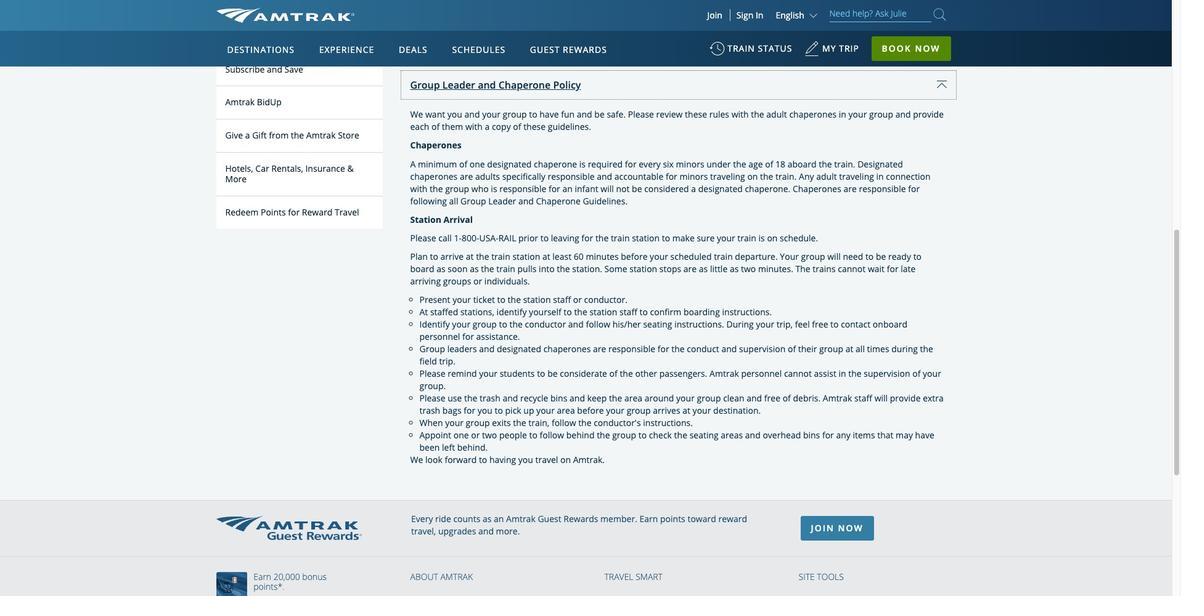 Task type: describe. For each thing, give the bounding box(es) containing it.
before inside the plan to arrive at the train station at least 60 minutes before your scheduled train departure. your group will need to be ready to board as soon as the train pulls into the station. some station stops are as little as two minutes. the trains cannot wait for late arriving groups or individuals.
[[621, 251, 648, 262]]

search icon image
[[934, 6, 946, 23]]

the down identify
[[510, 319, 523, 330]]

your up copy
[[482, 109, 501, 121]]

group right their
[[819, 343, 844, 355]]

of down the during
[[913, 368, 921, 380]]

are inside the plan to arrive at the train station at least 60 minutes before your scheduled train departure. your group will need to be ready to board as soon as the train pulls into the station. some station stops are as little as two minutes. the trains cannot wait for late arriving groups or individuals.
[[684, 263, 697, 275]]

we inside present your ticket to the station staff or conductor. at staffed stations, identify yourself to the station staff to confirm boarding instructions. identify your group to the conductor and follow his/her seating instructions. during your trip, feel free to contact onboard personnel for assistance. group leaders and designated chaperones are responsible for the conduct and supervision of their group at all times during the field trip. please remind your students to be considerate of the other passengers. amtrak personnel cannot assist in the supervision of your group. please use the trash and recycle bins and keep the area around your group clean and free of debris. amtrak staff will provide extra trash bags for you to pick up your area before your group arrives at your destination. when your group exits the train, follow the conductor's instructions. appoint one or two people to follow behind the group to check the seating areas and overhead bins for any items that may have been left behind. we look forward to having you travel on amtrak.
[[410, 454, 423, 466]]

adult inside a minimum of one designated chaperone is required for every six minors under the age of 18 aboard the train. designated chaperones are adults specifically responsible and accountable for minors traveling on the train. any adult traveling in connection with the group who is responsible for an infant will not be considered a designated chaperone. chaperones are responsible for following all group leader and chaperone guidelines.
[[816, 171, 837, 182]]

your down stations,
[[452, 319, 471, 330]]

one inside present your ticket to the station staff or conductor. at staffed stations, identify yourself to the station staff to confirm boarding instructions. identify your group to the conductor and follow his/her seating instructions. during your trip, feel free to contact onboard personnel for assistance. group leaders and designated chaperones are responsible for the conduct and supervision of their group at all times during the field trip. please remind your students to be considerate of the other passengers. amtrak personnel cannot assist in the supervision of your group. please use the trash and recycle bins and keep the area around your group clean and free of debris. amtrak staff will provide extra trash bags for you to pick up your area before your group arrives at your destination. when your group exits the train, follow the conductor's instructions. appoint one or two people to follow behind the group to check the seating areas and overhead bins for any items that may have been left behind. we look forward to having you travel on amtrak.
[[454, 430, 469, 441]]

train,
[[529, 417, 550, 429]]

every
[[411, 514, 433, 525]]

and right "fun"
[[577, 109, 592, 121]]

to right students at the bottom of the page
[[537, 368, 545, 380]]

please down group.
[[420, 393, 446, 404]]

check
[[649, 430, 672, 441]]

conductor
[[525, 319, 566, 330]]

subscribe
[[225, 63, 265, 75]]

sure
[[697, 232, 715, 244]]

your up extra
[[923, 368, 941, 380]]

soon
[[448, 263, 468, 275]]

the down usa-
[[476, 251, 489, 262]]

group inside button
[[410, 79, 440, 92]]

be inside a minimum of one designated chaperone is required for every six minors under the age of 18 aboard the train. designated chaperones are adults specifically responsible and accountable for minors traveling on the train. any adult traveling in connection with the group who is responsible for an infant will not be considered a designated chaperone. chaperones are responsible for following all group leader and chaperone guidelines.
[[632, 183, 642, 195]]

group inside present your ticket to the station staff or conductor. at staffed stations, identify yourself to the station staff to confirm boarding instructions. identify your group to the conductor and follow his/her seating instructions. during your trip, feel free to contact onboard personnel for assistance. group leaders and designated chaperones are responsible for the conduct and supervision of their group at all times during the field trip. please remind your students to be considerate of the other passengers. amtrak personnel cannot assist in the supervision of your group. please use the trash and recycle bins and keep the area around your group clean and free of debris. amtrak staff will provide extra trash bags for you to pick up your area before your group arrives at your destination. when your group exits the train, follow the conductor's instructions. appoint one or two people to follow behind the group to check the seating areas and overhead bins for any items that may have been left behind. we look forward to having you travel on amtrak.
[[420, 343, 445, 355]]

earn inside the every ride counts as an amtrak guest rewards member. earn points toward reward travel, upgrades and more.
[[640, 514, 658, 525]]

at right the arrives at the right bottom of the page
[[683, 405, 691, 417]]

chaperones inside a minimum of one designated chaperone is required for every six minors under the age of 18 aboard the train. designated chaperones are adults specifically responsible and accountable for minors traveling on the train. any adult traveling in connection with the group who is responsible for an infant will not be considered a designated chaperone. chaperones are responsible for following all group leader and chaperone guidelines.
[[793, 183, 842, 195]]

to up "late"
[[914, 251, 922, 262]]

of left debris.
[[783, 393, 791, 404]]

to up the his/her
[[640, 306, 648, 318]]

the up the following
[[430, 183, 443, 195]]

0 vertical spatial designated
[[487, 158, 532, 170]]

station left stops
[[630, 263, 657, 275]]

responsible down "designated"
[[859, 183, 906, 195]]

train up minutes
[[611, 232, 630, 244]]

group up copy
[[503, 109, 527, 121]]

conductor.
[[584, 294, 628, 306]]

riding the train button
[[401, 42, 956, 71]]

train status link
[[710, 37, 793, 67]]

around
[[645, 393, 674, 404]]

to up identify
[[497, 294, 506, 306]]

schedules
[[452, 44, 506, 55]]

the inside we want you and your group to have fun and be safe. please review these rules with the adult chaperones in your group and provide each of them with a copy of these guidelines.
[[751, 109, 764, 121]]

guest inside guest rewards popup button
[[530, 44, 560, 55]]

0 vertical spatial follow
[[586, 319, 610, 330]]

you inside we want you and your group to have fun and be safe. please review these rules with the adult chaperones in your group and provide each of them with a copy of these guidelines.
[[448, 109, 462, 121]]

for down connection
[[908, 183, 920, 195]]

1 vertical spatial trash
[[420, 405, 440, 417]]

some
[[605, 263, 627, 275]]

0 horizontal spatial supervision
[[739, 343, 786, 355]]

minimum
[[418, 158, 457, 170]]

1 horizontal spatial seating
[[690, 430, 719, 441]]

please up group.
[[420, 368, 446, 380]]

travel smart
[[605, 572, 663, 583]]

1 horizontal spatial supervision
[[864, 368, 910, 380]]

forward
[[445, 454, 477, 466]]

2 horizontal spatial staff
[[855, 393, 873, 404]]

to right "plan"
[[430, 251, 438, 262]]

at up "into"
[[543, 251, 550, 262]]

trip.
[[439, 356, 456, 367]]

will inside the plan to arrive at the train station at least 60 minutes before your scheduled train departure. your group will need to be ready to board as soon as the train pulls into the station. some station stops are as little as two minutes. the trains cannot wait for late arriving groups or individuals.
[[828, 251, 841, 262]]

to left contact
[[831, 319, 839, 330]]

ready
[[889, 251, 911, 262]]

departure.
[[735, 251, 778, 262]]

and down assistance.
[[479, 343, 495, 355]]

two inside present your ticket to the station staff or conductor. at staffed stations, identify yourself to the station staff to confirm boarding instructions. identify your group to the conductor and follow his/her seating instructions. during your trip, feel free to contact onboard personnel for assistance. group leaders and designated chaperones are responsible for the conduct and supervision of their group at all times during the field trip. please remind your students to be considerate of the other passengers. amtrak personnel cannot assist in the supervision of your group. please use the trash and recycle bins and keep the area around your group clean and free of debris. amtrak staff will provide extra trash bags for you to pick up your area before your group arrives at your destination. when your group exits the train, follow the conductor's instructions. appoint one or two people to follow behind the group to check the seating areas and overhead bins for any items that may have been left behind. we look forward to having you travel on amtrak.
[[482, 430, 497, 441]]

in inside a minimum of one designated chaperone is required for every six minors under the age of 18 aboard the train. designated chaperones are adults specifically responsible and accountable for minors traveling on the train. any adult traveling in connection with the group who is responsible for an infant will not be considered a designated chaperone. chaperones are responsible for following all group leader and chaperone guidelines.
[[877, 171, 884, 182]]

do
[[434, 21, 447, 34]]

to inside we want you and your group to have fun and be safe. please review these rules with the adult chaperones in your group and provide each of them with a copy of these guidelines.
[[529, 109, 537, 121]]

cannot inside the plan to arrive at the train station at least 60 minutes before your scheduled train departure. your group will need to be ready to board as soon as the train pulls into the station. some station stops are as little as two minutes. the trains cannot wait for late arriving groups or individuals.
[[838, 263, 866, 275]]

the inside riding the train button
[[443, 50, 458, 63]]

as left little
[[699, 263, 708, 275]]

to right prior
[[541, 232, 549, 244]]

station up the plan to arrive at the train station at least 60 minutes before your scheduled train departure. your group will need to be ready to board as soon as the train pulls into the station. some station stops are as little as two minutes. the trains cannot wait for late arriving groups or individuals.
[[632, 232, 660, 244]]

train up individuals.
[[497, 263, 515, 275]]

as down arrive
[[437, 263, 446, 275]]

stops
[[660, 263, 681, 275]]

chaperones inside present your ticket to the station staff or conductor. at staffed stations, identify yourself to the station staff to confirm boarding instructions. identify your group to the conductor and follow his/her seating instructions. during your trip, feel free to contact onboard personnel for assistance. group leaders and designated chaperones are responsible for the conduct and supervision of their group at all times during the field trip. please remind your students to be considerate of the other passengers. amtrak personnel cannot assist in the supervision of your group. please use the trash and recycle bins and keep the area around your group clean and free of debris. amtrak staff will provide extra trash bags for you to pick up your area before your group arrives at your destination. when your group exits the train, follow the conductor's instructions. appoint one or two people to follow behind the group to check the seating areas and overhead bins for any items that may have been left behind. we look forward to having you travel on amtrak.
[[544, 343, 591, 355]]

be inside present your ticket to the station staff or conductor. at staffed stations, identify yourself to the station staff to confirm boarding instructions. identify your group to the conductor and follow his/her seating instructions. during your trip, feel free to contact onboard personnel for assistance. group leaders and designated chaperones are responsible for the conduct and supervision of their group at all times during the field trip. please remind your students to be considerate of the other passengers. amtrak personnel cannot assist in the supervision of your group. please use the trash and recycle bins and keep the area around your group clean and free of debris. amtrak staff will provide extra trash bags for you to pick up your area before your group arrives at your destination. when your group exits the train, follow the conductor's instructions. appoint one or two people to follow behind the group to check the seating areas and overhead bins for any items that may have been left behind. we look forward to having you travel on amtrak.
[[548, 368, 558, 380]]

safe.
[[607, 109, 626, 121]]

1 vertical spatial on
[[767, 232, 778, 244]]

in inside present your ticket to the station staff or conductor. at staffed stations, identify yourself to the station staff to confirm boarding instructions. identify your group to the conductor and follow his/her seating instructions. during your trip, feel free to contact onboard personnel for assistance. group leaders and designated chaperones are responsible for the conduct and supervision of their group at all times during the field trip. please remind your students to be considerate of the other passengers. amtrak personnel cannot assist in the supervision of your group. please use the trash and recycle bins and keep the area around your group clean and free of debris. amtrak staff will provide extra trash bags for you to pick up your area before your group arrives at your destination. when your group exits the train, follow the conductor's instructions. appoint one or two people to follow behind the group to check the seating areas and overhead bins for any items that may have been left behind. we look forward to having you travel on amtrak.
[[839, 368, 846, 380]]

the left conduct
[[672, 343, 685, 355]]

arrives
[[653, 405, 680, 417]]

a minimum of one designated chaperone is required for every six minors under the age of 18 aboard the train. designated chaperones are adults specifically responsible and accountable for minors traveling on the train. any adult traveling in connection with the group who is responsible for an infant will not be considered a designated chaperone. chaperones are responsible for following all group leader and chaperone guidelines. element
[[401, 158, 956, 208]]

counts
[[453, 514, 481, 525]]

and down required
[[597, 171, 612, 182]]

earn inside the earn 20,000 bonus points*.
[[254, 572, 271, 583]]

and right the conductor
[[568, 319, 584, 330]]

reward
[[302, 206, 333, 218]]

chaperone
[[534, 158, 577, 170]]

little
[[710, 263, 728, 275]]

your right the arrives at the right bottom of the page
[[693, 405, 711, 417]]

and right areas
[[745, 430, 761, 441]]

a minimum of one designated chaperone is required for every six minors under the age of 18 aboard the train. designated chaperones are adults specifically responsible and accountable for minors traveling on the train. any adult traveling in connection with the group who is responsible for an infant will not be considered a designated chaperone. chaperones are responsible for following all group leader and chaperone guidelines.
[[410, 158, 931, 207]]

and inside the every ride counts as an amtrak guest rewards member. earn points toward reward travel, upgrades and more.
[[479, 526, 494, 538]]

your left trip,
[[756, 319, 775, 330]]

0 vertical spatial free
[[812, 319, 828, 330]]

at
[[420, 306, 428, 318]]

all for at
[[856, 343, 865, 355]]

1 vertical spatial instructions.
[[675, 319, 724, 330]]

riding the train
[[410, 50, 485, 63]]

1 vertical spatial travel
[[605, 572, 634, 583]]

1 vertical spatial minors
[[680, 171, 708, 182]]

group inside button
[[482, 21, 512, 34]]

to left make
[[662, 232, 670, 244]]

to up exits at the bottom of page
[[495, 405, 503, 417]]

the left other
[[620, 368, 633, 380]]

and up "designated"
[[896, 109, 911, 121]]

and up pick
[[503, 393, 518, 404]]

as right soon
[[470, 263, 479, 275]]

to left check
[[639, 430, 647, 441]]

responsible up infant
[[548, 171, 595, 182]]

join for join now
[[811, 523, 835, 535]]

on inside present your ticket to the station staff or conductor. at staffed stations, identify yourself to the station staff to confirm boarding instructions. identify your group to the conductor and follow his/her seating instructions. during your trip, feel free to contact onboard personnel for assistance. group leaders and designated chaperones are responsible for the conduct and supervision of their group at all times during the field trip. please remind your students to be considerate of the other passengers. amtrak personnel cannot assist in the supervision of your group. please use the trash and recycle bins and keep the area around your group clean and free of debris. amtrak staff will provide extra trash bags for you to pick up your area before your group arrives at your destination. when your group exits the train, follow the conductor's instructions. appoint one or two people to follow behind the group to check the seating areas and overhead bins for any items that may have been left behind. we look forward to having you travel on amtrak.
[[560, 454, 571, 466]]

0 vertical spatial personnel
[[420, 331, 460, 343]]

for up accountable
[[625, 158, 637, 170]]

we want you and your group to have fun and be safe. please review these rules with the adult chaperones in your group and provide each of them with a copy of these guidelines.
[[410, 109, 944, 133]]

call
[[439, 232, 452, 244]]

how do i book group reservations?
[[410, 21, 581, 34]]

adult inside we want you and your group to have fun and be safe. please review these rules with the adult chaperones in your group and provide each of them with a copy of these guidelines.
[[767, 109, 787, 121]]

not
[[616, 183, 630, 195]]

your right sure
[[717, 232, 735, 244]]

train up departure.
[[738, 232, 757, 244]]

chaperones inside we want you and your group to have fun and be safe. please review these rules with the adult chaperones in your group and provide each of them with a copy of these guidelines.
[[789, 109, 837, 121]]

the inside please call 1-800-usa-rail prior to leaving for the train station to make sure your train is on schedule. element
[[596, 232, 609, 244]]

the down least
[[557, 263, 570, 275]]

book
[[882, 43, 912, 54]]

how
[[410, 21, 432, 34]]

of left 18
[[765, 158, 773, 170]]

group down around
[[627, 405, 651, 417]]

during
[[727, 319, 754, 330]]

deals button
[[394, 33, 433, 67]]

amtrak right the about
[[441, 572, 473, 583]]

areas
[[721, 430, 743, 441]]

at down contact
[[846, 343, 854, 355]]

and right want
[[465, 109, 480, 121]]

of left their
[[788, 343, 796, 355]]

the inside the give a gift from the amtrak store link
[[291, 130, 304, 141]]

pulls
[[518, 263, 537, 275]]

experience button
[[314, 33, 379, 67]]

1 horizontal spatial personnel
[[741, 368, 782, 380]]

1 vertical spatial staff
[[620, 306, 638, 318]]

1 vertical spatial or
[[573, 294, 582, 306]]

the right assist
[[849, 368, 862, 380]]

amtrak up clean
[[710, 368, 739, 380]]

all for following
[[449, 195, 458, 207]]

1 vertical spatial with
[[465, 121, 483, 133]]

the right aboard
[[819, 158, 832, 170]]

1 vertical spatial follow
[[552, 417, 576, 429]]

to up wait on the top of the page
[[866, 251, 874, 262]]

give
[[225, 130, 243, 141]]

any
[[836, 430, 851, 441]]

toward
[[688, 514, 716, 525]]

group inside the plan to arrive at the train station at least 60 minutes before your scheduled train departure. your group will need to be ready to board as soon as the train pulls into the station. some station stops are as little as two minutes. the trains cannot wait for late arriving groups or individuals.
[[801, 251, 825, 262]]

1 horizontal spatial bins
[[803, 430, 820, 441]]

of right minimum at the left top
[[459, 158, 467, 170]]

with inside a minimum of one designated chaperone is required for every six minors under the age of 18 aboard the train. designated chaperones are adults specifically responsible and accountable for minors traveling on the train. any adult traveling in connection with the group who is responsible for an infant will not be considered a designated chaperone. chaperones are responsible for following all group leader and chaperone guidelines.
[[410, 183, 428, 195]]

for up passengers.
[[658, 343, 669, 355]]

appoint
[[420, 430, 451, 441]]

application inside banner
[[262, 103, 558, 276]]

0 vertical spatial minors
[[676, 158, 705, 170]]

stations,
[[461, 306, 495, 318]]

in
[[756, 9, 764, 21]]

18
[[776, 158, 786, 170]]

before inside present your ticket to the station staff or conductor. at staffed stations, identify yourself to the station staff to confirm boarding instructions. identify your group to the conductor and follow his/her seating instructions. during your trip, feel free to contact onboard personnel for assistance. group leaders and designated chaperones are responsible for the conduct and supervision of their group at all times during the field trip. please remind your students to be considerate of the other passengers. amtrak personnel cannot assist in the supervision of your group. please use the trash and recycle bins and keep the area around your group clean and free of debris. amtrak staff will provide extra trash bags for you to pick up your area before your group arrives at your destination. when your group exits the train, follow the conductor's instructions. appoint one or two people to follow behind the group to check the seating areas and overhead bins for any items that may have been left behind. we look forward to having you travel on amtrak.
[[577, 405, 604, 417]]

and down specifically
[[519, 195, 534, 207]]

more
[[225, 173, 247, 185]]

0 vertical spatial bins
[[551, 393, 568, 404]]

times
[[867, 343, 890, 355]]

about
[[410, 572, 438, 583]]

hotels,
[[225, 163, 253, 174]]

your down the bags
[[445, 417, 464, 429]]

amtrak down assist
[[823, 393, 852, 404]]

of right copy
[[513, 121, 521, 133]]

and right clean
[[747, 393, 762, 404]]

overhead
[[763, 430, 801, 441]]

station up pulls
[[513, 251, 540, 262]]

1 traveling from the left
[[710, 171, 745, 182]]

station.
[[572, 263, 602, 275]]

my
[[823, 43, 836, 54]]

your up train,
[[537, 405, 555, 417]]

and right conduct
[[722, 343, 737, 355]]

0 horizontal spatial these
[[524, 121, 546, 133]]

1 vertical spatial you
[[478, 405, 493, 417]]

give a gift from the amtrak store link
[[216, 120, 383, 153]]

train down rail
[[492, 251, 510, 262]]

group down conductor's
[[612, 430, 636, 441]]

0 horizontal spatial seating
[[643, 319, 672, 330]]

responsible down specifically
[[500, 183, 546, 195]]

1 vertical spatial designated
[[698, 183, 743, 195]]

the right check
[[674, 430, 688, 441]]

amtrak inside the give a gift from the amtrak store link
[[306, 130, 336, 141]]

contact
[[841, 319, 871, 330]]

station down conductor.
[[590, 306, 617, 318]]

identify
[[420, 319, 450, 330]]

accountable
[[615, 171, 664, 182]]

book now button
[[872, 36, 951, 61]]

your inside the plan to arrive at the train station at least 60 minutes before your scheduled train departure. your group will need to be ready to board as soon as the train pulls into the station. some station stops are as little as two minutes. the trains cannot wait for late arriving groups or individuals.
[[650, 251, 668, 262]]

chaperone inside button
[[499, 79, 551, 92]]

0 vertical spatial these
[[685, 109, 707, 121]]

your up the arrives at the right bottom of the page
[[676, 393, 695, 404]]

the up chaperone. on the top right of the page
[[760, 171, 774, 182]]

please down station
[[410, 232, 436, 244]]

adults
[[475, 171, 500, 182]]

when
[[420, 417, 443, 429]]

about amtrak
[[410, 572, 473, 583]]

please call 1-800-usa-rail prior to leaving for the train station to make sure your train is on schedule.
[[410, 232, 818, 244]]

infant
[[575, 183, 599, 195]]

clean
[[723, 393, 745, 404]]

and left keep
[[570, 393, 585, 404]]

arriving
[[410, 275, 441, 287]]

conduct
[[687, 343, 719, 355]]

a inside we want you and your group to have fun and be safe. please review these rules with the adult chaperones in your group and provide each of them with a copy of these guidelines.
[[485, 121, 490, 133]]

your up "designated"
[[849, 109, 867, 121]]

for inside the secondary navigation
[[288, 206, 300, 218]]

0 horizontal spatial staff
[[553, 294, 571, 306]]

as inside the every ride counts as an amtrak guest rewards member. earn points toward reward travel, upgrades and more.
[[483, 514, 492, 525]]

recycle
[[520, 393, 548, 404]]

connection
[[886, 171, 931, 182]]

trip
[[839, 43, 859, 54]]

for inside the plan to arrive at the train station at least 60 minutes before your scheduled train departure. your group will need to be ready to board as soon as the train pulls into the station. some station stops are as little as two minutes. the trains cannot wait for late arriving groups or individuals.
[[887, 263, 899, 275]]

prior
[[519, 232, 538, 244]]

redeem
[[225, 206, 259, 218]]

redeem points for reward travel
[[225, 206, 359, 218]]

for right the bags
[[464, 405, 475, 417]]

chaperone inside a minimum of one designated chaperone is required for every six minors under the age of 18 aboard the train. designated chaperones are adults specifically responsible and accountable for minors traveling on the train. any adult traveling in connection with the group who is responsible for an infant will not be considered a designated chaperone. chaperones are responsible for following all group leader and chaperone guidelines.
[[536, 195, 581, 207]]

the down pick
[[513, 417, 526, 429]]

1 vertical spatial is
[[491, 183, 497, 195]]

2 vertical spatial instructions.
[[643, 417, 693, 429]]

0 vertical spatial area
[[625, 393, 643, 404]]

and inside the secondary navigation
[[267, 63, 282, 75]]

of down want
[[432, 121, 440, 133]]



Task type: vqa. For each thing, say whether or not it's contained in the screenshot.
York, within New York, NY Moynihan Train Hall at Penn Sta.
no



Task type: locate. For each thing, give the bounding box(es) containing it.
group left who on the left top of the page
[[445, 183, 469, 195]]

join inside footer
[[811, 523, 835, 535]]

groups
[[443, 275, 471, 287]]

1 horizontal spatial is
[[579, 158, 586, 170]]

0 horizontal spatial will
[[601, 183, 614, 195]]

0 vertical spatial staff
[[553, 294, 571, 306]]

0 vertical spatial have
[[540, 109, 559, 121]]

0 vertical spatial one
[[470, 158, 485, 170]]

six
[[663, 158, 674, 170]]

as right counts
[[483, 514, 492, 525]]

left
[[442, 442, 455, 454]]

instructions. up during
[[722, 306, 772, 318]]

will inside a minimum of one designated chaperone is required for every six minors under the age of 18 aboard the train. designated chaperones are adults specifically responsible and accountable for minors traveling on the train. any adult traveling in connection with the group who is responsible for an infant will not be considered a designated chaperone. chaperones are responsible for following all group leader and chaperone guidelines.
[[601, 183, 614, 195]]

or inside the plan to arrive at the train station at least 60 minutes before your scheduled train departure. your group will need to be ready to board as soon as the train pulls into the station. some station stops are as little as two minutes. the trains cannot wait for late arriving groups or individuals.
[[474, 275, 482, 287]]

0 vertical spatial you
[[448, 109, 462, 121]]

0 vertical spatial trash
[[480, 393, 501, 404]]

minors down under
[[680, 171, 708, 182]]

0 vertical spatial leader
[[443, 79, 475, 92]]

a left gift
[[245, 130, 250, 141]]

join left the sign
[[708, 9, 723, 21]]

travel,
[[411, 526, 436, 538]]

their
[[798, 343, 817, 355]]

1 vertical spatial before
[[577, 405, 604, 417]]

amtrak up more. at bottom left
[[506, 514, 536, 525]]

schedules link
[[447, 31, 511, 67]]

amtrak guest rewards image
[[216, 517, 362, 541]]

0 horizontal spatial all
[[449, 195, 458, 207]]

1 horizontal spatial train.
[[834, 158, 856, 170]]

staff up the his/her
[[620, 306, 638, 318]]

1 vertical spatial rewards
[[564, 514, 598, 525]]

amtrak inside the every ride counts as an amtrak guest rewards member. earn points toward reward travel, upgrades and more.
[[506, 514, 536, 525]]

0 vertical spatial train.
[[834, 158, 856, 170]]

chaperone
[[499, 79, 551, 92], [536, 195, 581, 207]]

one up adults at the top of the page
[[470, 158, 485, 170]]

for down the "ready"
[[887, 263, 899, 275]]

amtrak
[[225, 96, 255, 108], [306, 130, 336, 141], [710, 368, 739, 380], [823, 393, 852, 404], [506, 514, 536, 525], [441, 572, 473, 583]]

plan to arrive at the train station at least 60 minutes before your scheduled train departure. your group will need to be ready to board as soon as the train pulls into the station. some station stops are as little as two minutes. the trains cannot wait for late arriving groups or individuals. element
[[401, 251, 956, 288]]

0 horizontal spatial adult
[[767, 109, 787, 121]]

follow down train,
[[540, 430, 564, 441]]

how do i book group reservations? button
[[401, 13, 956, 42]]

0 vertical spatial all
[[449, 195, 458, 207]]

sign in
[[737, 9, 764, 21]]

be up wait on the top of the page
[[876, 251, 886, 262]]

0 horizontal spatial area
[[557, 405, 575, 417]]

other
[[635, 368, 657, 380]]

cannot inside present your ticket to the station staff or conductor. at staffed stations, identify yourself to the station staff to confirm boarding instructions. identify your group to the conductor and follow his/her seating instructions. during your trip, feel free to contact onboard personnel for assistance. group leaders and designated chaperones are responsible for the conduct and supervision of their group at all times during the field trip. please remind your students to be considerate of the other passengers. amtrak personnel cannot assist in the supervision of your group. please use the trash and recycle bins and keep the area around your group clean and free of debris. amtrak staff will provide extra trash bags for you to pick up your area before your group arrives at your destination. when your group exits the train, follow the conductor's instructions. appoint one or two people to follow behind the group to check the seating areas and overhead bins for any items that may have been left behind. we look forward to having you travel on amtrak.
[[784, 368, 812, 380]]

we up each
[[410, 109, 423, 121]]

0 horizontal spatial you
[[448, 109, 462, 121]]

the up identify
[[508, 294, 521, 306]]

bonus
[[302, 572, 327, 583]]

responsible down the his/her
[[609, 343, 656, 355]]

bidup
[[257, 96, 282, 108]]

be inside we want you and your group to have fun and be safe. please review these rules with the adult chaperones in your group and provide each of them with a copy of these guidelines.
[[595, 109, 605, 121]]

exits
[[492, 417, 511, 429]]

chaperone.
[[745, 183, 791, 195]]

your up conductor's
[[606, 405, 625, 417]]

1 horizontal spatial free
[[812, 319, 828, 330]]

0 horizontal spatial leader
[[443, 79, 475, 92]]

wait
[[868, 263, 885, 275]]

1 horizontal spatial chaperones
[[544, 343, 591, 355]]

group up "designated"
[[869, 109, 893, 121]]

1 vertical spatial all
[[856, 343, 865, 355]]

behind.
[[457, 442, 488, 454]]

cannot down the need
[[838, 263, 866, 275]]

at up soon
[[466, 251, 474, 262]]

are
[[460, 171, 473, 182], [844, 183, 857, 195], [684, 263, 697, 275], [593, 343, 606, 355]]

want
[[425, 109, 445, 121]]

rewards up policy in the left of the page
[[563, 44, 607, 55]]

0 vertical spatial is
[[579, 158, 586, 170]]

supervision
[[739, 343, 786, 355], [864, 368, 910, 380]]

application containing how do i book group reservations?
[[401, 0, 956, 482]]

0 vertical spatial chaperones
[[789, 109, 837, 121]]

amtrak image
[[216, 8, 354, 23]]

2 vertical spatial will
[[875, 393, 888, 404]]

application
[[401, 0, 956, 482], [262, 103, 558, 276]]

for up leaders
[[462, 331, 474, 343]]

0 horizontal spatial before
[[577, 405, 604, 417]]

1 horizontal spatial before
[[621, 251, 648, 262]]

bags
[[443, 405, 462, 417]]

1 vertical spatial seating
[[690, 430, 719, 441]]

1 vertical spatial personnel
[[741, 368, 782, 380]]

and left save
[[267, 63, 282, 75]]

0 horizontal spatial chaperones
[[410, 140, 462, 151]]

station up the yourself
[[523, 294, 551, 306]]

1 horizontal spatial staff
[[620, 306, 638, 318]]

your
[[780, 251, 799, 262]]

who
[[472, 183, 489, 195]]

to down behind.
[[479, 454, 487, 466]]

1 vertical spatial chaperone
[[536, 195, 581, 207]]

1 vertical spatial train.
[[776, 171, 797, 182]]

an up more. at bottom left
[[494, 514, 504, 525]]

usa-
[[479, 232, 499, 244]]

i
[[450, 21, 453, 34]]

the down conductor.
[[574, 306, 588, 318]]

have inside we want you and your group to have fun and be safe. please review these rules with the adult chaperones in your group and provide each of them with a copy of these guidelines.
[[540, 109, 559, 121]]

we want you and your group to have fun and be safe. please review these rules with the adult chaperones in your group and provide each of them with a copy of these guidelines. element
[[401, 109, 956, 133]]

guest down travel
[[538, 514, 562, 525]]

be left safe.
[[595, 109, 605, 121]]

two
[[741, 263, 756, 275], [482, 430, 497, 441]]

on inside a minimum of one designated chaperone is required for every six minors under the age of 18 aboard the train. designated chaperones are adults specifically responsible and accountable for minors traveling on the train. any adult traveling in connection with the group who is responsible for an infant will not be considered a designated chaperone. chaperones are responsible for following all group leader and chaperone guidelines.
[[748, 171, 758, 182]]

group
[[482, 21, 512, 34], [410, 79, 440, 92], [461, 195, 486, 207], [420, 343, 445, 355]]

train
[[461, 50, 485, 63]]

2 vertical spatial you
[[518, 454, 533, 466]]

designated inside present your ticket to the station staff or conductor. at staffed stations, identify yourself to the station staff to confirm boarding instructions. identify your group to the conductor and follow his/her seating instructions. during your trip, feel free to contact onboard personnel for assistance. group leaders and designated chaperones are responsible for the conduct and supervision of their group at all times during the field trip. please remind your students to be considerate of the other passengers. amtrak personnel cannot assist in the supervision of your group. please use the trash and recycle bins and keep the area around your group clean and free of debris. amtrak staff will provide extra trash bags for you to pick up your area before your group arrives at your destination. when your group exits the train, follow the conductor's instructions. appoint one or two people to follow behind the group to check the seating areas and overhead bins for any items that may have been left behind. we look forward to having you travel on amtrak.
[[497, 343, 541, 355]]

remind
[[448, 368, 477, 380]]

english
[[776, 9, 805, 21]]

people
[[499, 430, 527, 441]]

2 we from the top
[[410, 454, 423, 466]]

the down conductor's
[[597, 430, 610, 441]]

member.
[[601, 514, 637, 525]]

2 horizontal spatial will
[[875, 393, 888, 404]]

the left age
[[733, 158, 746, 170]]

on up departure.
[[767, 232, 778, 244]]

1 vertical spatial we
[[410, 454, 423, 466]]

leader down riding the train
[[443, 79, 475, 92]]

train up little
[[714, 251, 733, 262]]

1 horizontal spatial leader
[[489, 195, 516, 207]]

a right considered in the right of the page
[[691, 183, 696, 195]]

join inside banner
[[708, 9, 723, 21]]

upgrades
[[438, 526, 476, 538]]

1 horizontal spatial an
[[563, 183, 573, 195]]

chaperones inside a minimum of one designated chaperone is required for every six minors under the age of 18 aboard the train. designated chaperones are adults specifically responsible and accountable for minors traveling on the train. any adult traveling in connection with the group who is responsible for an infant will not be considered a designated chaperone. chaperones are responsible for following all group leader and chaperone guidelines.
[[410, 171, 458, 182]]

you left travel
[[518, 454, 533, 466]]

designated down under
[[698, 183, 743, 195]]

1 horizontal spatial chaperones
[[793, 183, 842, 195]]

1 we from the top
[[410, 109, 423, 121]]

trip,
[[777, 319, 793, 330]]

policy
[[553, 79, 581, 92]]

a inside a minimum of one designated chaperone is required for every six minors under the age of 18 aboard the train. designated chaperones are adults specifically responsible and accountable for minors traveling on the train. any adult traveling in connection with the group who is responsible for an infant will not be considered a designated chaperone. chaperones are responsible for following all group leader and chaperone guidelines.
[[691, 183, 696, 195]]

trash up exits at the bottom of page
[[480, 393, 501, 404]]

personnel up clean
[[741, 368, 782, 380]]

traveling down under
[[710, 171, 745, 182]]

travel inside redeem points for reward travel link
[[335, 206, 359, 218]]

1 vertical spatial area
[[557, 405, 575, 417]]

schedule.
[[780, 232, 818, 244]]

of right considerate
[[610, 368, 618, 380]]

0 vertical spatial rewards
[[563, 44, 607, 55]]

to down train,
[[529, 430, 538, 441]]

status
[[758, 43, 793, 54]]

0 vertical spatial instructions.
[[722, 306, 772, 318]]

will
[[601, 183, 614, 195], [828, 251, 841, 262], [875, 393, 888, 404]]

secondary navigation
[[216, 0, 401, 482]]

2 horizontal spatial a
[[691, 183, 696, 195]]

800-
[[462, 232, 479, 244]]

earn
[[640, 514, 658, 525], [254, 572, 271, 583]]

1 vertical spatial supervision
[[864, 368, 910, 380]]

banner containing join
[[0, 0, 1172, 285]]

leaders
[[447, 343, 477, 355]]

one up behind.
[[454, 430, 469, 441]]

all inside a minimum of one designated chaperone is required for every six minors under the age of 18 aboard the train. designated chaperones are adults specifically responsible and accountable for minors traveling on the train. any adult traveling in connection with the group who is responsible for an infant will not be considered a designated chaperone. chaperones are responsible for following all group leader and chaperone guidelines.
[[449, 195, 458, 207]]

0 horizontal spatial an
[[494, 514, 504, 525]]

0 vertical spatial with
[[732, 109, 749, 121]]

hotels, car rentals, insurance & more
[[225, 163, 354, 185]]

have
[[540, 109, 559, 121], [915, 430, 935, 441]]

leader inside a minimum of one designated chaperone is required for every six minors under the age of 18 aboard the train. designated chaperones are adults specifically responsible and accountable for minors traveling on the train. any adult traveling in connection with the group who is responsible for an infant will not be considered a designated chaperone. chaperones are responsible for following all group leader and chaperone guidelines.
[[489, 195, 516, 207]]

1 vertical spatial will
[[828, 251, 841, 262]]

please call 1-800-usa-rail prior to leaving for the train station to make sure your train is on schedule. element
[[401, 232, 956, 245]]

your up stops
[[650, 251, 668, 262]]

earn left 20,000
[[254, 572, 271, 583]]

0 horizontal spatial personnel
[[420, 331, 460, 343]]

sign
[[737, 9, 754, 21]]

0 vertical spatial cannot
[[838, 263, 866, 275]]

rentals,
[[272, 163, 303, 174]]

sign in button
[[737, 9, 764, 21]]

1 horizontal spatial area
[[625, 393, 643, 404]]

identify
[[497, 306, 527, 318]]

0 vertical spatial two
[[741, 263, 756, 275]]

0 horizontal spatial is
[[491, 183, 497, 195]]

passengers.
[[660, 368, 708, 380]]

make
[[673, 232, 695, 244]]

leader
[[443, 79, 475, 92], [489, 195, 516, 207]]

1 horizontal spatial earn
[[640, 514, 658, 525]]

1 horizontal spatial these
[[685, 109, 707, 121]]

1 horizontal spatial two
[[741, 263, 756, 275]]

please inside we want you and your group to have fun and be safe. please review these rules with the adult chaperones in your group and provide each of them with a copy of these guidelines.
[[628, 109, 654, 121]]

1 horizontal spatial join
[[811, 523, 835, 535]]

travel left smart
[[605, 572, 634, 583]]

yourself
[[529, 306, 562, 318]]

footer containing every ride counts as an amtrak guest rewards member. earn points toward reward travel, upgrades and more.
[[0, 501, 1172, 597]]

these right copy
[[524, 121, 546, 133]]

join for join
[[708, 9, 723, 21]]

group left exits at the bottom of page
[[466, 417, 490, 429]]

the
[[796, 263, 811, 275]]

2 traveling from the left
[[839, 171, 874, 182]]

0 vertical spatial or
[[474, 275, 482, 287]]

0 horizontal spatial earn
[[254, 572, 271, 583]]

points
[[660, 514, 686, 525]]

destination.
[[713, 405, 761, 417]]

join now
[[811, 523, 864, 535]]

for down six
[[666, 171, 678, 182]]

trash
[[480, 393, 501, 404], [420, 405, 440, 417]]

a inside navigation
[[245, 130, 250, 141]]

group up the
[[801, 251, 825, 262]]

one inside a minimum of one designated chaperone is required for every six minors under the age of 18 aboard the train. designated chaperones are adults specifically responsible and accountable for minors traveling on the train. any adult traveling in connection with the group who is responsible for an infant will not be considered a designated chaperone. chaperones are responsible for following all group leader and chaperone guidelines.
[[470, 158, 485, 170]]

confirm
[[650, 306, 682, 318]]

Please enter your search item search field
[[830, 6, 931, 22]]

1 vertical spatial bins
[[803, 430, 820, 441]]

them
[[442, 121, 463, 133]]

train
[[728, 43, 755, 54]]

rewards inside the every ride counts as an amtrak guest rewards member. earn points toward reward travel, upgrades and more.
[[564, 514, 598, 525]]

is left required
[[579, 158, 586, 170]]

have inside present your ticket to the station staff or conductor. at staffed stations, identify yourself to the station staff to confirm boarding instructions. identify your group to the conductor and follow his/her seating instructions. during your trip, feel free to contact onboard personnel for assistance. group leaders and designated chaperones are responsible for the conduct and supervision of their group at all times during the field trip. please remind your students to be considerate of the other passengers. amtrak personnel cannot assist in the supervision of your group. please use the trash and recycle bins and keep the area around your group clean and free of debris. amtrak staff will provide extra trash bags for you to pick up your area before your group arrives at your destination. when your group exits the train, follow the conductor's instructions. appoint one or two people to follow behind the group to check the seating areas and overhead bins for any items that may have been left behind. we look forward to having you travel on amtrak.
[[915, 430, 935, 441]]

area left around
[[625, 393, 643, 404]]

2 vertical spatial staff
[[855, 393, 873, 404]]

the
[[443, 50, 458, 63], [751, 109, 764, 121], [291, 130, 304, 141], [733, 158, 746, 170], [819, 158, 832, 170], [760, 171, 774, 182], [430, 183, 443, 195], [596, 232, 609, 244], [476, 251, 489, 262], [481, 263, 494, 275], [557, 263, 570, 275], [508, 294, 521, 306], [574, 306, 588, 318], [510, 319, 523, 330], [672, 343, 685, 355], [920, 343, 934, 355], [620, 368, 633, 380], [849, 368, 862, 380], [464, 393, 478, 404], [609, 393, 622, 404], [513, 417, 526, 429], [578, 417, 592, 429], [597, 430, 610, 441], [674, 430, 688, 441]]

1 horizontal spatial with
[[465, 121, 483, 133]]

the right the during
[[920, 343, 934, 355]]

is down adults at the top of the page
[[491, 183, 497, 195]]

footer
[[0, 501, 1172, 597]]

2 vertical spatial on
[[560, 454, 571, 466]]

during
[[892, 343, 918, 355]]

the up behind
[[578, 417, 592, 429]]

need
[[843, 251, 863, 262]]

reservations?
[[515, 21, 581, 34]]

1 horizontal spatial have
[[915, 430, 935, 441]]

debris.
[[793, 393, 821, 404]]

an inside the every ride counts as an amtrak guest rewards member. earn points toward reward travel, upgrades and more.
[[494, 514, 504, 525]]

group
[[503, 109, 527, 121], [869, 109, 893, 121], [445, 183, 469, 195], [801, 251, 825, 262], [473, 319, 497, 330], [819, 343, 844, 355], [697, 393, 721, 404], [627, 405, 651, 417], [466, 417, 490, 429], [612, 430, 636, 441]]

all inside present your ticket to the station staff or conductor. at staffed stations, identify yourself to the station staff to confirm boarding instructions. identify your group to the conductor and follow his/her seating instructions. during your trip, feel free to contact onboard personnel for assistance. group leaders and designated chaperones are responsible for the conduct and supervision of their group at all times during the field trip. please remind your students to be considerate of the other passengers. amtrak personnel cannot assist in the supervision of your group. please use the trash and recycle bins and keep the area around your group clean and free of debris. amtrak staff will provide extra trash bags for you to pick up your area before your group arrives at your destination. when your group exits the train, follow the conductor's instructions. appoint one or two people to follow behind the group to check the seating areas and overhead bins for any items that may have been left behind. we look forward to having you travel on amtrak.
[[856, 343, 865, 355]]

chaperones down any at top
[[793, 183, 842, 195]]

for down chaperone
[[549, 183, 560, 195]]

redeem points for reward travel link
[[216, 196, 383, 229]]

1-
[[454, 232, 462, 244]]

into
[[539, 263, 555, 275]]

0 vertical spatial adult
[[767, 109, 787, 121]]

regions map image
[[262, 103, 558, 276]]

amtrak guest rewards preferred mastercard image
[[216, 573, 253, 597]]

guest inside the every ride counts as an amtrak guest rewards member. earn points toward reward travel, upgrades and more.
[[538, 514, 562, 525]]

free left debris.
[[764, 393, 781, 404]]

0 vertical spatial will
[[601, 183, 614, 195]]

0 horizontal spatial cannot
[[784, 368, 812, 380]]

instructions. down the arrives at the right bottom of the page
[[643, 417, 693, 429]]

leader inside group leader and chaperone policy button
[[443, 79, 475, 92]]

that
[[878, 430, 894, 441]]

two inside the plan to arrive at the train station at least 60 minutes before your scheduled train departure. your group will need to be ready to board as soon as the train pulls into the station. some station stops are as little as two minutes. the trains cannot wait for late arriving groups or individuals.
[[741, 263, 756, 275]]

for left the any on the right
[[823, 430, 834, 441]]

1 vertical spatial guest
[[538, 514, 562, 525]]

0 horizontal spatial bins
[[551, 393, 568, 404]]

group inside a minimum of one designated chaperone is required for every six minors under the age of 18 aboard the train. designated chaperones are adults specifically responsible and accountable for minors traveling on the train. any adult traveling in connection with the group who is responsible for an infant will not be considered a designated chaperone. chaperones are responsible for following all group leader and chaperone guidelines.
[[445, 183, 469, 195]]

0 vertical spatial seating
[[643, 319, 672, 330]]

a left copy
[[485, 121, 490, 133]]

1 vertical spatial an
[[494, 514, 504, 525]]

amtrak bidup link
[[216, 87, 383, 120]]

0 horizontal spatial chaperones
[[410, 171, 458, 182]]

least
[[553, 251, 572, 262]]

2 vertical spatial or
[[471, 430, 480, 441]]

be down accountable
[[632, 183, 642, 195]]

0 horizontal spatial one
[[454, 430, 469, 441]]

for up the 60
[[582, 232, 593, 244]]

instructions.
[[722, 306, 772, 318], [675, 319, 724, 330], [643, 417, 693, 429]]

on right travel
[[560, 454, 571, 466]]

provide inside present your ticket to the station staff or conductor. at staffed stations, identify yourself to the station staff to confirm boarding instructions. identify your group to the conductor and follow his/her seating instructions. during your trip, feel free to contact onboard personnel for assistance. group leaders and designated chaperones are responsible for the conduct and supervision of their group at all times during the field trip. please remind your students to be considerate of the other passengers. amtrak personnel cannot assist in the supervision of your group. please use the trash and recycle bins and keep the area around your group clean and free of debris. amtrak staff will provide extra trash bags for you to pick up your area before your group arrives at your destination. when your group exits the train, follow the conductor's instructions. appoint one or two people to follow behind the group to check the seating areas and overhead bins for any items that may have been left behind. we look forward to having you travel on amtrak.
[[890, 393, 921, 404]]

chaperones
[[789, 109, 837, 121], [410, 171, 458, 182], [544, 343, 591, 355]]

we inside we want you and your group to have fun and be safe. please review these rules with the adult chaperones in your group and provide each of them with a copy of these guidelines.
[[410, 109, 423, 121]]

and inside button
[[478, 79, 496, 92]]

one
[[470, 158, 485, 170], [454, 430, 469, 441]]

deals
[[399, 44, 428, 55]]

0 horizontal spatial free
[[764, 393, 781, 404]]

riding
[[410, 50, 440, 63]]

arrival
[[444, 214, 473, 225]]

0 horizontal spatial trash
[[420, 405, 440, 417]]

adult up 18
[[767, 109, 787, 121]]

ticket
[[473, 294, 495, 306]]

train
[[611, 232, 630, 244], [738, 232, 757, 244], [492, 251, 510, 262], [714, 251, 733, 262], [497, 263, 515, 275]]

amtrak inside "amtrak bidup" link
[[225, 96, 255, 108]]

and left more. at bottom left
[[479, 526, 494, 538]]

1 horizontal spatial a
[[485, 121, 490, 133]]

bins right recycle
[[551, 393, 568, 404]]

rewards inside popup button
[[563, 44, 607, 55]]

with
[[732, 109, 749, 121], [465, 121, 483, 133], [410, 183, 428, 195]]

an inside a minimum of one designated chaperone is required for every six minors under the age of 18 aboard the train. designated chaperones are adults specifically responsible and accountable for minors traveling on the train. any adult traveling in connection with the group who is responsible for an infant will not be considered a designated chaperone. chaperones are responsible for following all group leader and chaperone guidelines.
[[563, 183, 573, 195]]

the left train
[[443, 50, 458, 63]]

designated down assistance.
[[497, 343, 541, 355]]

plan
[[410, 251, 428, 262]]

guidelines.
[[583, 195, 628, 207]]

0 horizontal spatial a
[[245, 130, 250, 141]]

provide inside we want you and your group to have fun and be safe. please review these rules with the adult chaperones in your group and provide each of them with a copy of these guidelines.
[[913, 109, 944, 121]]

to right the yourself
[[564, 306, 572, 318]]

2 horizontal spatial chaperones
[[789, 109, 837, 121]]

0 vertical spatial travel
[[335, 206, 359, 218]]

1 vertical spatial leader
[[489, 195, 516, 207]]

we look forward to having you travel on amtrak. element
[[401, 454, 956, 467]]

will inside present your ticket to the station staff or conductor. at staffed stations, identify yourself to the station staff to confirm boarding instructions. identify your group to the conductor and follow his/her seating instructions. during your trip, feel free to contact onboard personnel for assistance. group leaders and designated chaperones are responsible for the conduct and supervision of their group at all times during the field trip. please remind your students to be considerate of the other passengers. amtrak personnel cannot assist in the supervision of your group. please use the trash and recycle bins and keep the area around your group clean and free of debris. amtrak staff will provide extra trash bags for you to pick up your area before your group arrives at your destination. when your group exits the train, follow the conductor's instructions. appoint one or two people to follow behind the group to check the seating areas and overhead bins for any items that may have been left behind. we look forward to having you travel on amtrak.
[[875, 393, 888, 404]]

hotels, car rentals, insurance & more link
[[216, 153, 383, 196]]

0 vertical spatial chaperones
[[410, 140, 462, 151]]

responsible
[[548, 171, 595, 182], [500, 183, 546, 195], [859, 183, 906, 195], [609, 343, 656, 355]]

have left "fun"
[[540, 109, 559, 121]]

staff up items
[[855, 393, 873, 404]]

follow up behind
[[552, 417, 576, 429]]

save
[[285, 63, 303, 75]]

1 vertical spatial provide
[[890, 393, 921, 404]]

may
[[896, 430, 913, 441]]

rail
[[499, 232, 516, 244]]

on down age
[[748, 171, 758, 182]]

1 horizontal spatial one
[[470, 158, 485, 170]]

assist
[[814, 368, 837, 380]]

1 horizontal spatial adult
[[816, 171, 837, 182]]

these left rules
[[685, 109, 707, 121]]

0 horizontal spatial two
[[482, 430, 497, 441]]

2 vertical spatial designated
[[497, 343, 541, 355]]

follow down conductor.
[[586, 319, 610, 330]]

guest rewards
[[530, 44, 607, 55]]

1 vertical spatial adult
[[816, 171, 837, 182]]

responsible inside present your ticket to the station staff or conductor. at staffed stations, identify yourself to the station staff to confirm boarding instructions. identify your group to the conductor and follow his/her seating instructions. during your trip, feel free to contact onboard personnel for assistance. group leaders and designated chaperones are responsible for the conduct and supervision of their group at all times during the field trip. please remind your students to be considerate of the other passengers. amtrak personnel cannot assist in the supervision of your group. please use the trash and recycle bins and keep the area around your group clean and free of debris. amtrak staff will provide extra trash bags for you to pick up your area before your group arrives at your destination. when your group exits the train, follow the conductor's instructions. appoint one or two people to follow behind the group to check the seating areas and overhead bins for any items that may have been left behind. we look forward to having you travel on amtrak.
[[609, 343, 656, 355]]

banner
[[0, 0, 1172, 285]]

2 horizontal spatial with
[[732, 109, 749, 121]]

2 vertical spatial follow
[[540, 430, 564, 441]]

are inside present your ticket to the station staff or conductor. at staffed stations, identify yourself to the station staff to confirm boarding instructions. identify your group to the conductor and follow his/her seating instructions. during your trip, feel free to contact onboard personnel for assistance. group leaders and designated chaperones are responsible for the conduct and supervision of their group at all times during the field trip. please remind your students to be considerate of the other passengers. amtrak personnel cannot assist in the supervision of your group. please use the trash and recycle bins and keep the area around your group clean and free of debris. amtrak staff will provide extra trash bags for you to pick up your area before your group arrives at your destination. when your group exits the train, follow the conductor's instructions. appoint one or two people to follow behind the group to check the seating areas and overhead bins for any items that may have been left behind. we look forward to having you travel on amtrak.
[[593, 343, 606, 355]]

in inside we want you and your group to have fun and be safe. please review these rules with the adult chaperones in your group and provide each of them with a copy of these guidelines.
[[839, 109, 847, 121]]

be inside the plan to arrive at the train station at least 60 minutes before your scheduled train departure. your group will need to be ready to board as soon as the train pulls into the station. some station stops are as little as two minutes. the trains cannot wait for late arriving groups or individuals.
[[876, 251, 886, 262]]

as right little
[[730, 263, 739, 275]]

group inside a minimum of one designated chaperone is required for every six minors under the age of 18 aboard the train. designated chaperones are adults specifically responsible and accountable for minors traveling on the train. any adult traveling in connection with the group who is responsible for an infant will not be considered a designated chaperone. chaperones are responsible for following all group leader and chaperone guidelines.
[[461, 195, 486, 207]]

is inside please call 1-800-usa-rail prior to leaving for the train station to make sure your train is on schedule. element
[[759, 232, 765, 244]]

rewards left member.
[[564, 514, 598, 525]]



